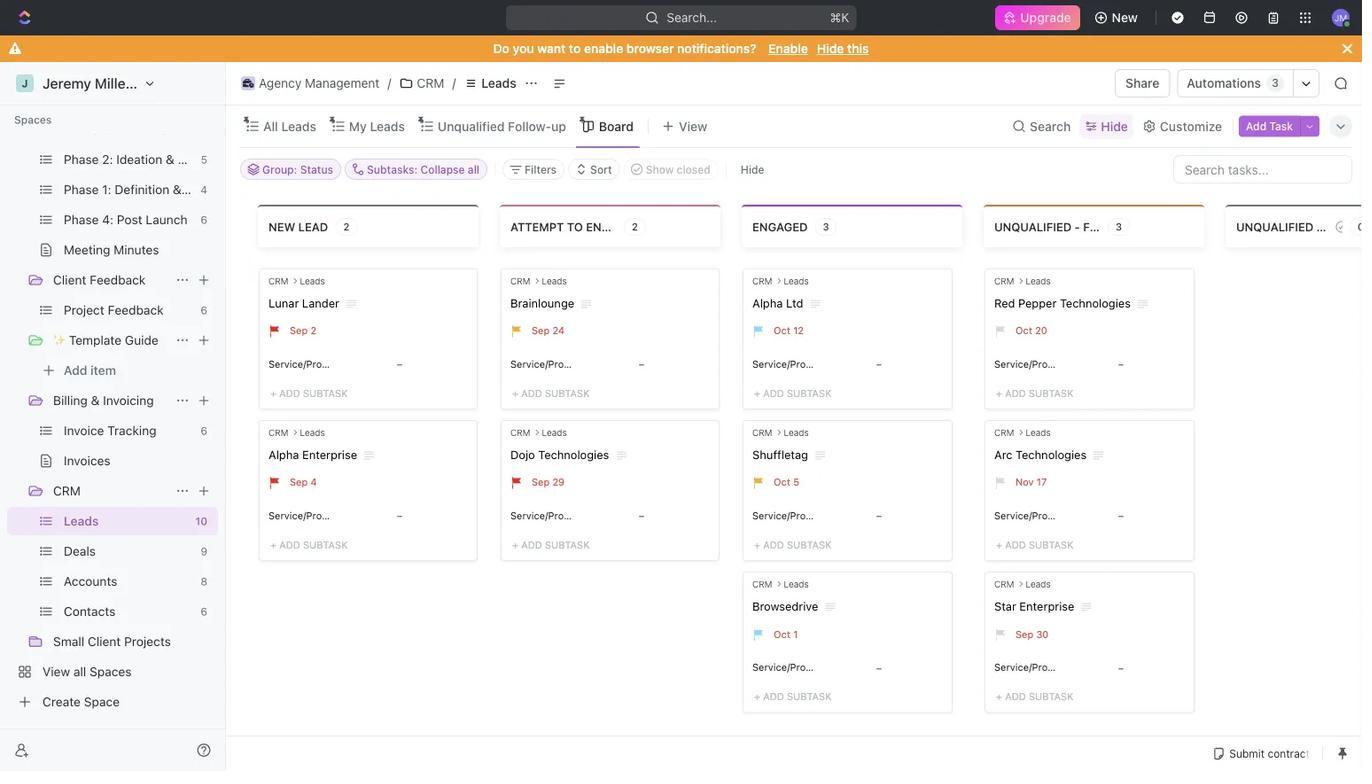 Task type: vqa. For each thing, say whether or not it's contained in the screenshot.
INVOICE TRACKING
yes



Task type: describe. For each thing, give the bounding box(es) containing it.
invoice tracking
[[64, 423, 157, 438]]

this
[[848, 41, 869, 56]]

+ add subtask for star enterprise
[[997, 691, 1074, 703]]

6 for project feedback
[[201, 304, 207, 317]]

accounts link
[[64, 567, 194, 596]]

you
[[513, 41, 534, 56]]

jm button
[[1327, 4, 1356, 32]]

4 inside dropdown button
[[311, 477, 317, 488]]

crm for alpha enterprise
[[269, 427, 289, 438]]

+ add subtask for brainlounge
[[513, 388, 590, 399]]

3:
[[102, 122, 113, 137]]

1 vertical spatial launch
[[146, 212, 188, 227]]

+ for browsedrive
[[755, 691, 761, 703]]

add item
[[64, 363, 116, 378]]

+ for alpha enterprise
[[270, 539, 277, 551]]

+ add subtask for red pepper technologies
[[997, 388, 1074, 399]]

group:
[[262, 163, 297, 176]]

invoice tracking link
[[64, 417, 194, 445]]

dojo
[[511, 448, 535, 462]]

subtask for star enterprise
[[1029, 691, 1074, 703]]

subtask for brainlounge
[[545, 388, 590, 399]]

✨ template guide link
[[53, 326, 168, 355]]

– for star enterprise
[[1119, 662, 1125, 674]]

service/product: for brainlounge
[[511, 358, 588, 370]]

create space
[[43, 695, 120, 709]]

alpha ltd
[[753, 297, 804, 310]]

+ add subtask for dojo technologies
[[513, 539, 590, 551]]

view for view
[[679, 119, 708, 133]]

8
[[201, 575, 207, 588]]

task
[[1270, 120, 1294, 133]]

– button for alpha ltd
[[815, 351, 944, 378]]

phase for phase 2: ideation & production
[[64, 152, 99, 167]]

oct for shuffletag
[[774, 477, 791, 488]]

✨
[[53, 333, 66, 348]]

– button for arc technologies
[[1057, 503, 1186, 530]]

sep for dojo technologies
[[532, 477, 550, 488]]

Search tasks... text field
[[1175, 156, 1352, 183]]

meeting minutes link
[[64, 236, 215, 264]]

1 horizontal spatial 2
[[343, 221, 350, 233]]

group: status
[[262, 163, 333, 176]]

red pepper technologies
[[995, 297, 1131, 310]]

all inside sidebar navigation
[[74, 665, 86, 679]]

leads for lunar lander
[[300, 276, 325, 286]]

star
[[995, 600, 1017, 613]]

new button
[[1088, 4, 1149, 32]]

& for review
[[161, 122, 169, 137]]

tracking
[[108, 423, 157, 438]]

leads inside all leads link
[[281, 119, 316, 133]]

subtasks: collapse all
[[367, 163, 480, 176]]

add item button
[[7, 356, 218, 385]]

do
[[493, 41, 510, 56]]

client feedback
[[53, 273, 146, 287]]

all leads
[[263, 119, 316, 133]]

1 horizontal spatial client
[[88, 634, 121, 649]]

production
[[178, 152, 240, 167]]

jeremy
[[43, 75, 91, 92]]

feedback for client feedback
[[90, 273, 146, 287]]

hide inside button
[[741, 163, 765, 176]]

oct 12
[[774, 325, 804, 337]]

contacts link
[[64, 598, 194, 626]]

collapse
[[421, 163, 465, 176]]

technologies for dojo technologies
[[538, 448, 609, 462]]

all leads link
[[260, 114, 316, 139]]

4 inside sidebar navigation
[[201, 184, 207, 196]]

invoices
[[64, 454, 111, 468]]

phase 3: review & launch link
[[64, 115, 215, 144]]

technologies for arc technologies
[[1016, 448, 1087, 462]]

engage
[[586, 220, 633, 233]]

alpha for alpha ltd
[[753, 297, 783, 310]]

sep for star enterprise
[[1016, 628, 1034, 640]]

oct 1 button
[[774, 628, 803, 642]]

– button for brainlounge
[[573, 351, 711, 378]]

lunar lander
[[269, 297, 340, 310]]

closed
[[677, 163, 711, 176]]

sidebar navigation
[[0, 0, 252, 771]]

oct 1
[[774, 628, 798, 640]]

sep 29
[[532, 477, 565, 488]]

subtask for lunar lander
[[303, 388, 348, 399]]

– button for dojo technologies
[[573, 503, 711, 530]]

- for follow-
[[1075, 220, 1081, 233]]

add for star enterprise
[[1006, 691, 1027, 703]]

– for shuffletag
[[877, 510, 882, 522]]

3 for engaged
[[823, 221, 830, 233]]

6 for contacts
[[201, 606, 207, 618]]

all
[[263, 119, 278, 133]]

tara shultz's workspace, , element
[[16, 74, 34, 92]]

project feedback link
[[64, 296, 194, 325]]

+ for brainlounge
[[513, 388, 519, 399]]

0 horizontal spatial spaces
[[14, 113, 52, 126]]

unqualified - archiv
[[1237, 220, 1363, 233]]

filters
[[525, 163, 557, 176]]

sort button
[[568, 159, 620, 180]]

10
[[195, 515, 207, 528]]

1 horizontal spatial hide
[[817, 41, 845, 56]]

sep 2
[[290, 325, 317, 337]]

add for shuffletag
[[764, 539, 785, 551]]

leads for arc technologies
[[1026, 427, 1052, 438]]

crm for browsedrive
[[753, 579, 773, 589]]

9
[[201, 545, 207, 558]]

5 inside dropdown button
[[794, 477, 800, 488]]

& for definition
[[173, 182, 182, 197]]

invoices link
[[64, 447, 215, 475]]

leads for alpha ltd
[[784, 276, 809, 286]]

leads inside sidebar navigation
[[64, 514, 99, 528]]

oct 5 button
[[774, 476, 804, 491]]

2 inside dropdown button
[[311, 325, 317, 337]]

hide inside dropdown button
[[1102, 119, 1129, 133]]

lunar
[[269, 297, 299, 310]]

+ add subtask for alpha ltd
[[755, 388, 832, 399]]

oct 5
[[774, 477, 800, 488]]

subtask for dojo technologies
[[545, 539, 590, 551]]

1:
[[102, 182, 111, 197]]

miller's
[[95, 75, 143, 92]]

ideation
[[116, 152, 162, 167]]

search...
[[667, 10, 717, 25]]

service/product: for red pepper technologies
[[995, 358, 1072, 370]]

browser
[[627, 41, 674, 56]]

service/product: for alpha ltd
[[753, 358, 830, 370]]

sep 4
[[290, 477, 317, 488]]

– for browsedrive
[[877, 662, 882, 674]]

– for arc technologies
[[1119, 510, 1125, 522]]

subtask for red pepper technologies
[[1029, 388, 1074, 399]]

upgrade link
[[996, 5, 1081, 30]]

minutes
[[114, 243, 159, 257]]

phase 1: definition & onboarding link
[[64, 176, 252, 204]]

add task button
[[1240, 116, 1301, 137]]

onboarding
[[185, 182, 252, 197]]

space
[[84, 695, 120, 709]]

my leads link
[[346, 114, 405, 139]]

engaged
[[753, 220, 808, 233]]

20
[[1036, 325, 1048, 337]]

show
[[646, 163, 674, 176]]

1 horizontal spatial spaces
[[90, 665, 132, 679]]

+ for dojo technologies
[[513, 539, 519, 551]]

guide
[[125, 333, 159, 348]]

+ add subtask for arc technologies
[[997, 539, 1074, 551]]

definition
[[115, 182, 170, 197]]

+ add subtask for shuffletag
[[755, 539, 832, 551]]

search button
[[1007, 114, 1077, 139]]

17
[[1037, 477, 1047, 488]]

1 vertical spatial to
[[567, 220, 583, 233]]

2 inside attempt to engage 2
[[632, 221, 638, 233]]

oct 20
[[1016, 325, 1048, 337]]

item
[[91, 363, 116, 378]]

2 / from the left
[[452, 76, 456, 90]]

+ for star enterprise
[[997, 691, 1003, 703]]

5 inside sidebar navigation
[[201, 153, 207, 166]]

nov
[[1016, 477, 1034, 488]]

0 vertical spatial to
[[569, 41, 581, 56]]

jm
[[1335, 12, 1348, 22]]

subtask for alpha ltd
[[787, 388, 832, 399]]

ltd
[[787, 297, 804, 310]]



Task type: locate. For each thing, give the bounding box(es) containing it.
crm inside sidebar navigation
[[53, 484, 81, 498]]

project feedback
[[64, 303, 164, 317]]

0 vertical spatial view
[[679, 119, 708, 133]]

view inside button
[[679, 119, 708, 133]]

0 horizontal spatial 3
[[823, 221, 830, 233]]

6 down 8
[[201, 606, 207, 618]]

subtask down 17
[[1029, 539, 1074, 551]]

phase left 4:
[[64, 212, 99, 227]]

tree containing phase 3: review & launch
[[7, 0, 252, 716]]

oct 20 button
[[1016, 325, 1052, 339]]

1 / from the left
[[388, 76, 391, 90]]

– button for lunar lander
[[331, 351, 469, 378]]

0 vertical spatial all
[[468, 163, 480, 176]]

+ add subtask down oct 20 dropdown button
[[997, 388, 1074, 399]]

contacts
[[64, 604, 116, 619]]

subtask for shuffletag
[[787, 539, 832, 551]]

1 horizontal spatial all
[[468, 163, 480, 176]]

add down the sep 2 dropdown button
[[279, 388, 300, 399]]

billing
[[53, 393, 88, 408]]

service/product: for alpha enterprise
[[269, 510, 346, 522]]

lead
[[299, 220, 328, 233]]

subtask down 12
[[787, 388, 832, 399]]

1 horizontal spatial 3
[[1116, 221, 1123, 233]]

leads link down do
[[460, 73, 521, 94]]

– for brainlounge
[[639, 359, 645, 370]]

0 horizontal spatial up
[[552, 119, 566, 133]]

+ add subtask for browsedrive
[[755, 691, 832, 703]]

billing & invoicing link
[[53, 387, 168, 415]]

crm up browsedrive
[[753, 579, 773, 589]]

1 horizontal spatial up
[[1137, 220, 1153, 233]]

add inside button
[[64, 363, 87, 378]]

sep down lunar lander
[[290, 325, 308, 337]]

service/product: down the sep 29 dropdown button
[[511, 510, 588, 522]]

crm for star enterprise
[[995, 579, 1015, 589]]

phase left 2:
[[64, 152, 99, 167]]

1 horizontal spatial view
[[679, 119, 708, 133]]

2 horizontal spatial hide
[[1102, 119, 1129, 133]]

leads for alpha enterprise
[[300, 427, 325, 438]]

2 unqualified from the left
[[1237, 220, 1314, 233]]

unqualified follow-up
[[438, 119, 566, 133]]

+ add subtask down the sep 29 dropdown button
[[513, 539, 590, 551]]

1 horizontal spatial crm link
[[395, 73, 449, 94]]

1 vertical spatial alpha
[[269, 448, 299, 462]]

oct 12 button
[[774, 325, 809, 339]]

1 unqualified from the left
[[995, 220, 1072, 233]]

0 vertical spatial 5
[[201, 153, 207, 166]]

leads for browsedrive
[[784, 579, 809, 589]]

+ add subtask down "sep 24" dropdown button at the top left of page
[[513, 388, 590, 399]]

oct for red pepper technologies
[[1016, 325, 1033, 337]]

add for alpha ltd
[[764, 388, 785, 399]]

view inside sidebar navigation
[[43, 665, 70, 679]]

spaces down small client projects
[[90, 665, 132, 679]]

leads up dojo technologies
[[542, 427, 567, 438]]

arc
[[995, 448, 1013, 462]]

leads down do
[[482, 76, 517, 90]]

crm up the red
[[995, 276, 1015, 286]]

phase 4: post launch
[[64, 212, 188, 227]]

– button
[[331, 351, 469, 378], [573, 351, 711, 378], [815, 351, 944, 378], [1057, 351, 1186, 378], [331, 503, 469, 530], [573, 503, 711, 530], [815, 503, 944, 530], [1057, 503, 1186, 530], [815, 655, 944, 681], [1057, 655, 1186, 681]]

add up browsedrive
[[764, 539, 785, 551]]

1 horizontal spatial leads link
[[460, 73, 521, 94]]

12
[[794, 325, 804, 337]]

alpha up the sep 4
[[269, 448, 299, 462]]

+ add subtask down the sep 2 dropdown button
[[270, 388, 348, 399]]

service/product: for lunar lander
[[269, 358, 346, 370]]

new
[[1112, 10, 1139, 25]]

client up view all spaces link
[[88, 634, 121, 649]]

5 down shuffletag
[[794, 477, 800, 488]]

service/product: down oct 1 dropdown button
[[753, 662, 830, 673]]

technologies up "29"
[[538, 448, 609, 462]]

+ add subtask down the sep 4 dropdown button
[[270, 539, 348, 551]]

client up project
[[53, 273, 86, 287]]

3 phase from the top
[[64, 182, 99, 197]]

spaces
[[14, 113, 52, 126], [90, 665, 132, 679]]

+ add subtask down oct 1 dropdown button
[[755, 691, 832, 703]]

leads inside my leads link
[[370, 119, 405, 133]]

crm for shuffletag
[[753, 427, 773, 438]]

service/product: down "oct 5" dropdown button
[[753, 510, 830, 522]]

+ add subtask down oct 12 dropdown button
[[755, 388, 832, 399]]

3 for automations
[[1273, 77, 1279, 89]]

subtask down 30
[[1029, 691, 1074, 703]]

– button for shuffletag
[[815, 503, 944, 530]]

– for alpha ltd
[[877, 359, 882, 370]]

30
[[1037, 628, 1049, 640]]

4 6 from the top
[[201, 606, 207, 618]]

& for ideation
[[166, 152, 174, 167]]

service/product: for arc technologies
[[995, 510, 1072, 522]]

archiv
[[1326, 220, 1363, 233]]

phase 2: ideation & production
[[64, 152, 240, 167]]

leads up the deals
[[64, 514, 99, 528]]

4 down production
[[201, 184, 207, 196]]

service/product: down oct 20 dropdown button
[[995, 358, 1072, 370]]

oct inside oct 20 dropdown button
[[1016, 325, 1033, 337]]

4 phase from the top
[[64, 212, 99, 227]]

1 vertical spatial 4
[[311, 477, 317, 488]]

subtask down "29"
[[545, 539, 590, 551]]

service/product: down "sep 24" dropdown button at the top left of page
[[511, 358, 588, 370]]

invoice
[[64, 423, 104, 438]]

2 - from the left
[[1317, 220, 1323, 233]]

phase left 1:
[[64, 182, 99, 197]]

add up 'star'
[[1006, 539, 1027, 551]]

service/product: down nov 17 dropdown button
[[995, 510, 1072, 522]]

small client projects
[[53, 634, 171, 649]]

6 right project feedback link in the left top of the page
[[201, 304, 207, 317]]

subtask up alpha enterprise
[[303, 388, 348, 399]]

j
[[22, 77, 28, 90]]

crm for brainlounge
[[511, 276, 531, 286]]

show closed button
[[624, 159, 719, 180]]

leads up star enterprise
[[1026, 579, 1052, 589]]

add for brainlounge
[[522, 388, 542, 399]]

0 horizontal spatial enterprise
[[302, 448, 357, 462]]

status
[[300, 163, 333, 176]]

alpha enterprise
[[269, 448, 357, 462]]

&
[[161, 122, 169, 137], [166, 152, 174, 167], [173, 182, 182, 197], [91, 393, 100, 408]]

oct for alpha ltd
[[774, 325, 791, 337]]

3 6 from the top
[[201, 425, 207, 437]]

4:
[[102, 212, 114, 227]]

all up create space
[[74, 665, 86, 679]]

service/product: down sep 30 dropdown button
[[995, 662, 1072, 673]]

2 down show closed "dropdown button"
[[632, 221, 638, 233]]

launch
[[173, 122, 215, 137], [146, 212, 188, 227]]

add down the sep 4 dropdown button
[[279, 539, 300, 551]]

add
[[1247, 120, 1267, 133], [64, 363, 87, 378], [279, 388, 300, 399], [522, 388, 542, 399], [764, 388, 785, 399], [1006, 388, 1027, 399], [279, 539, 300, 551], [522, 539, 542, 551], [764, 539, 785, 551], [1006, 539, 1027, 551], [764, 691, 785, 703], [1006, 691, 1027, 703]]

add for alpha enterprise
[[279, 539, 300, 551]]

1 horizontal spatial 5
[[794, 477, 800, 488]]

0 horizontal spatial 2
[[311, 325, 317, 337]]

1 vertical spatial enterprise
[[1020, 600, 1075, 613]]

unqualified down search tasks... text field at the right top of the page
[[1237, 220, 1314, 233]]

& right ideation
[[166, 152, 174, 167]]

tree
[[7, 0, 252, 716]]

spaces down j
[[14, 113, 52, 126]]

5
[[201, 153, 207, 166], [794, 477, 800, 488]]

- left archiv
[[1317, 220, 1323, 233]]

phase 4: post launch link
[[64, 206, 194, 234]]

oct inside oct 12 dropdown button
[[774, 325, 791, 337]]

0 horizontal spatial client
[[53, 273, 86, 287]]

0 vertical spatial client
[[53, 273, 86, 287]]

0 horizontal spatial unqualified
[[995, 220, 1072, 233]]

sep 30
[[1016, 628, 1049, 640]]

client feedback link
[[53, 266, 168, 294]]

– button for alpha enterprise
[[331, 503, 469, 530]]

0 vertical spatial alpha
[[753, 297, 783, 310]]

enterprise up the sep 4 dropdown button
[[302, 448, 357, 462]]

+ for alpha ltd
[[755, 388, 761, 399]]

crm for dojo technologies
[[511, 427, 531, 438]]

add inside button
[[1247, 120, 1267, 133]]

phase for phase 4: post launch
[[64, 212, 99, 227]]

oct for browsedrive
[[774, 628, 791, 640]]

sep left 24
[[532, 325, 550, 337]]

browsedrive
[[753, 600, 819, 613]]

–
[[397, 359, 403, 370], [639, 359, 645, 370], [877, 359, 882, 370], [1119, 359, 1125, 370], [397, 510, 403, 522], [639, 510, 645, 522], [877, 510, 882, 522], [1119, 510, 1125, 522], [877, 662, 882, 674], [1119, 662, 1125, 674]]

do you want to enable browser notifications? enable hide this
[[493, 41, 869, 56]]

create
[[43, 695, 81, 709]]

oct inside oct 1 dropdown button
[[774, 628, 791, 640]]

0 horizontal spatial 4
[[201, 184, 207, 196]]

sep 4 button
[[290, 476, 321, 491]]

subtask for arc technologies
[[1029, 539, 1074, 551]]

customize button
[[1138, 114, 1228, 139]]

workspace
[[146, 75, 220, 92]]

leads up alpha enterprise
[[300, 427, 325, 438]]

all right collapse
[[468, 163, 480, 176]]

& inside "link"
[[166, 152, 174, 167]]

add for dojo technologies
[[522, 539, 542, 551]]

phase 1: definition & onboarding
[[64, 182, 252, 197]]

unqualified follow-up link
[[434, 114, 566, 139]]

oct left the 1
[[774, 628, 791, 640]]

business time image
[[243, 79, 254, 88]]

phase inside "link"
[[64, 152, 99, 167]]

sep inside dropdown button
[[290, 477, 308, 488]]

1 vertical spatial spaces
[[90, 665, 132, 679]]

– for dojo technologies
[[639, 510, 645, 522]]

0 horizontal spatial all
[[74, 665, 86, 679]]

1 horizontal spatial 4
[[311, 477, 317, 488]]

add down oct 1 dropdown button
[[764, 691, 785, 703]]

project
[[64, 303, 104, 317]]

new lead
[[269, 220, 328, 233]]

0 vertical spatial spaces
[[14, 113, 52, 126]]

subtask for browsedrive
[[787, 691, 832, 703]]

crm down invoices
[[53, 484, 81, 498]]

technologies up 17
[[1016, 448, 1087, 462]]

1 horizontal spatial unqualified
[[1237, 220, 1314, 233]]

1 horizontal spatial enterprise
[[1020, 600, 1075, 613]]

hide button
[[1080, 114, 1134, 139]]

management
[[305, 76, 380, 90]]

1 vertical spatial client
[[88, 634, 121, 649]]

leads for star enterprise
[[1026, 579, 1052, 589]]

2 vertical spatial hide
[[741, 163, 765, 176]]

all
[[468, 163, 480, 176], [74, 665, 86, 679]]

view all spaces
[[43, 665, 132, 679]]

add for browsedrive
[[764, 691, 785, 703]]

sep for brainlounge
[[532, 325, 550, 337]]

1 vertical spatial crm link
[[53, 477, 168, 505]]

add for arc technologies
[[1006, 539, 1027, 551]]

unqualified for unqualified - follow-up
[[995, 220, 1072, 233]]

- for archiv
[[1317, 220, 1323, 233]]

launch down 'phase 1: definition & onboarding' link
[[146, 212, 188, 227]]

add up the 'arc'
[[1006, 388, 1027, 399]]

2 right "lead"
[[343, 221, 350, 233]]

3 for unqualified - follow-up
[[1116, 221, 1123, 233]]

subtask
[[303, 388, 348, 399], [545, 388, 590, 399], [787, 388, 832, 399], [1029, 388, 1074, 399], [303, 539, 348, 551], [545, 539, 590, 551], [787, 539, 832, 551], [1029, 539, 1074, 551], [787, 691, 832, 703], [1029, 691, 1074, 703]]

leads up shuffletag
[[784, 427, 809, 438]]

+
[[270, 388, 277, 399], [513, 388, 519, 399], [755, 388, 761, 399], [997, 388, 1003, 399], [270, 539, 277, 551], [513, 539, 519, 551], [755, 539, 761, 551], [997, 539, 1003, 551], [755, 691, 761, 703], [997, 691, 1003, 703]]

1 horizontal spatial alpha
[[753, 297, 783, 310]]

feedback for project feedback
[[108, 303, 164, 317]]

crm up alpha enterprise
[[269, 427, 289, 438]]

add up shuffletag
[[764, 388, 785, 399]]

– for alpha enterprise
[[397, 510, 403, 522]]

crm link down invoices
[[53, 477, 168, 505]]

+ add subtask for lunar lander
[[270, 388, 348, 399]]

+ add subtask up star enterprise
[[997, 539, 1074, 551]]

leads link up deals 'link'
[[64, 507, 188, 536]]

hide down share button at the right top
[[1102, 119, 1129, 133]]

3
[[1273, 77, 1279, 89], [823, 221, 830, 233], [1116, 221, 1123, 233]]

+ for lunar lander
[[270, 388, 277, 399]]

+ for arc technologies
[[997, 539, 1003, 551]]

+ add subtask down sep 30 dropdown button
[[997, 691, 1074, 703]]

nov 17
[[1016, 477, 1047, 488]]

launch up production
[[173, 122, 215, 137]]

deals link
[[64, 537, 194, 566]]

0 vertical spatial hide
[[817, 41, 845, 56]]

technologies right pepper
[[1060, 297, 1131, 310]]

phase for phase 3: review & launch
[[64, 122, 99, 137]]

oct inside "oct 5" dropdown button
[[774, 477, 791, 488]]

0 vertical spatial launch
[[173, 122, 215, 137]]

service/product: down the sep 2 dropdown button
[[269, 358, 346, 370]]

1 - from the left
[[1075, 220, 1081, 233]]

service/product: for dojo technologies
[[511, 510, 588, 522]]

phase for phase 1: definition & onboarding
[[64, 182, 99, 197]]

service/product: down oct 12 dropdown button
[[753, 358, 830, 370]]

1 vertical spatial up
[[1137, 220, 1153, 233]]

crm up lunar
[[269, 276, 289, 286]]

+ add subtask for alpha enterprise
[[270, 539, 348, 551]]

1 vertical spatial hide
[[1102, 119, 1129, 133]]

filters button
[[503, 159, 565, 180]]

1 horizontal spatial /
[[452, 76, 456, 90]]

leads for shuffletag
[[784, 427, 809, 438]]

service/product:
[[269, 358, 346, 370], [511, 358, 588, 370], [753, 358, 830, 370], [995, 358, 1072, 370], [269, 510, 346, 522], [511, 510, 588, 522], [753, 510, 830, 522], [995, 510, 1072, 522], [753, 662, 830, 673], [995, 662, 1072, 673]]

attempt to engage 2
[[511, 220, 638, 233]]

2 phase from the top
[[64, 152, 99, 167]]

subtask for alpha enterprise
[[303, 539, 348, 551]]

1 vertical spatial feedback
[[108, 303, 164, 317]]

show closed
[[646, 163, 711, 176]]

crm for lunar lander
[[269, 276, 289, 286]]

6 for phase 4: post launch
[[201, 214, 207, 226]]

attempt
[[511, 220, 564, 233]]

small client projects link
[[53, 628, 215, 656]]

2:
[[102, 152, 113, 167]]

1 vertical spatial leads link
[[64, 507, 188, 536]]

feedback up project feedback
[[90, 273, 146, 287]]

unqualified - follow-up
[[995, 220, 1153, 233]]

tree inside sidebar navigation
[[7, 0, 252, 716]]

2 6 from the top
[[201, 304, 207, 317]]

add left task
[[1247, 120, 1267, 133]]

sep 29 button
[[532, 476, 569, 491]]

+ add subtask down "oct 5" dropdown button
[[755, 539, 832, 551]]

– for red pepper technologies
[[1119, 359, 1125, 370]]

subtask down the 1
[[787, 691, 832, 703]]

0 horizontal spatial crm link
[[53, 477, 168, 505]]

+ for shuffletag
[[755, 539, 761, 551]]

service/product: for star enterprise
[[995, 662, 1072, 673]]

subtask up arc technologies
[[1029, 388, 1074, 399]]

/ up my leads
[[388, 76, 391, 90]]

feedback
[[90, 273, 146, 287], [108, 303, 164, 317]]

1 vertical spatial view
[[43, 665, 70, 679]]

search
[[1031, 119, 1071, 133]]

0 vertical spatial crm link
[[395, 73, 449, 94]]

1 horizontal spatial -
[[1317, 220, 1323, 233]]

my
[[349, 119, 367, 133]]

leads up lander
[[300, 276, 325, 286]]

sep for lunar lander
[[290, 325, 308, 337]]

1 vertical spatial 5
[[794, 477, 800, 488]]

✨ template guide
[[53, 333, 159, 348]]

- left 'follow-'
[[1075, 220, 1081, 233]]

unqualified for unqualified - archiv
[[1237, 220, 1314, 233]]

6 for invoice tracking
[[201, 425, 207, 437]]

pepper
[[1019, 297, 1057, 310]]

alpha left ltd
[[753, 297, 783, 310]]

crm up alpha ltd
[[753, 276, 773, 286]]

enterprise up 30
[[1020, 600, 1075, 613]]

unqualified left 'follow-'
[[995, 220, 1072, 233]]

0 vertical spatial leads link
[[460, 73, 521, 94]]

+ for red pepper technologies
[[997, 388, 1003, 399]]

view button
[[656, 114, 714, 139]]

0 horizontal spatial hide
[[741, 163, 765, 176]]

lander
[[302, 297, 340, 310]]

0 vertical spatial feedback
[[90, 273, 146, 287]]

add for lunar lander
[[279, 388, 300, 399]]

sep for alpha enterprise
[[290, 477, 308, 488]]

1 vertical spatial all
[[74, 665, 86, 679]]

unqualified
[[438, 119, 505, 133]]

crm up the dojo
[[511, 427, 531, 438]]

0 horizontal spatial -
[[1075, 220, 1081, 233]]

leads for dojo technologies
[[542, 427, 567, 438]]

subtask down the sep 4 dropdown button
[[303, 539, 348, 551]]

1
[[794, 628, 798, 640]]

2 horizontal spatial 2
[[632, 221, 638, 233]]

crm for red pepper technologies
[[995, 276, 1015, 286]]

hide right closed
[[741, 163, 765, 176]]

0 horizontal spatial 5
[[201, 153, 207, 166]]

0 horizontal spatial /
[[388, 76, 391, 90]]

customize
[[1161, 119, 1223, 133]]

0 vertical spatial enterprise
[[302, 448, 357, 462]]

view for view all spaces
[[43, 665, 70, 679]]

29
[[553, 477, 565, 488]]

service/product: down the sep 4 dropdown button
[[269, 510, 346, 522]]

service/product: for shuffletag
[[753, 510, 830, 522]]

enterprise for star enterprise
[[1020, 600, 1075, 613]]

enterprise for alpha enterprise
[[302, 448, 357, 462]]

alpha for alpha enterprise
[[269, 448, 299, 462]]

crm link up my leads
[[395, 73, 449, 94]]

& right the billing
[[91, 393, 100, 408]]

crm up unqualified
[[417, 76, 445, 90]]

oct left 12
[[774, 325, 791, 337]]

invoicing
[[103, 393, 154, 408]]

to
[[569, 41, 581, 56], [567, 220, 583, 233]]

2 horizontal spatial 3
[[1273, 77, 1279, 89]]

0 horizontal spatial alpha
[[269, 448, 299, 462]]

crm up 'star'
[[995, 579, 1015, 589]]

projects
[[124, 634, 171, 649]]

& right definition
[[173, 182, 182, 197]]

1 phase from the top
[[64, 122, 99, 137]]

agency management
[[259, 76, 380, 90]]

hide left "this"
[[817, 41, 845, 56]]

6 up invoices link
[[201, 425, 207, 437]]

0 horizontal spatial view
[[43, 665, 70, 679]]

1 6 from the top
[[201, 214, 207, 226]]

5 up onboarding
[[201, 153, 207, 166]]

board link
[[596, 114, 634, 139]]

– for lunar lander
[[397, 359, 403, 370]]

0 horizontal spatial leads link
[[64, 507, 188, 536]]

0 vertical spatial up
[[552, 119, 566, 133]]

0 vertical spatial 4
[[201, 184, 207, 196]]

2 down lander
[[311, 325, 317, 337]]

sep left 30
[[1016, 628, 1034, 640]]

sep 30 button
[[1016, 628, 1054, 642]]

want
[[538, 41, 566, 56]]



